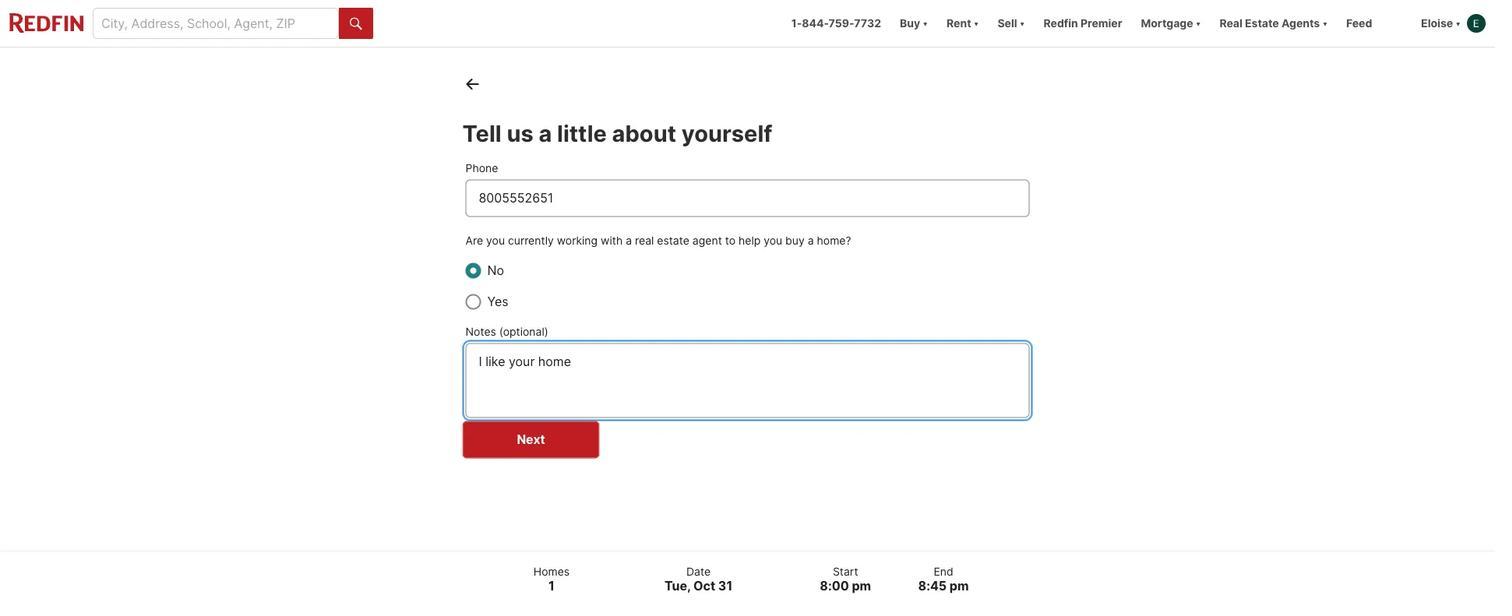 Task type: describe. For each thing, give the bounding box(es) containing it.
▾ for rent ▾
[[974, 17, 979, 30]]

buy ▾ button
[[891, 0, 937, 47]]

sell
[[998, 17, 1017, 30]]

rent ▾
[[947, 17, 979, 30]]

phone
[[466, 161, 498, 175]]

notes
[[466, 325, 496, 338]]

pm for 8:45 pm
[[950, 579, 969, 594]]

oct
[[693, 579, 715, 594]]

1-844-759-7732 link
[[791, 17, 881, 30]]

8:00
[[820, 579, 849, 594]]

tue,
[[665, 579, 691, 594]]

start
[[833, 565, 858, 578]]

sell ▾ button
[[988, 0, 1034, 47]]

homes
[[534, 565, 570, 578]]

end
[[934, 565, 953, 578]]

0 horizontal spatial a
[[539, 120, 552, 147]]

sell ▾
[[998, 17, 1025, 30]]

homes 1
[[534, 565, 570, 594]]

2 you from the left
[[764, 234, 782, 247]]

1
[[549, 579, 555, 594]]

end 8:45 pm
[[918, 565, 969, 594]]

mortgage ▾ button
[[1141, 0, 1201, 47]]

real estate agents ▾ link
[[1220, 0, 1328, 47]]

mortgage ▾ button
[[1132, 0, 1210, 47]]

to
[[725, 234, 736, 247]]

premier
[[1081, 17, 1122, 30]]

feed
[[1346, 17, 1372, 30]]

agents
[[1282, 17, 1320, 30]]

rent ▾ button
[[937, 0, 988, 47]]

with
[[601, 234, 623, 247]]

date
[[686, 565, 711, 578]]

real estate agents ▾
[[1220, 17, 1328, 30]]

1 you from the left
[[486, 234, 505, 247]]

date tue, oct  31
[[665, 565, 733, 594]]

Are there other times that could work for a tour? We could get you confirmed faster. text field
[[479, 352, 1016, 408]]

working
[[557, 234, 598, 247]]

(      )      - text field
[[479, 189, 1016, 207]]

buy ▾ button
[[900, 0, 928, 47]]

▾ for mortgage ▾
[[1196, 17, 1201, 30]]

mortgage ▾
[[1141, 17, 1201, 30]]

redfin
[[1044, 17, 1078, 30]]

submit search image
[[350, 18, 362, 30]]

tell us a little about yourself
[[462, 120, 773, 147]]

start 8:00 pm
[[820, 565, 871, 594]]

no
[[487, 263, 504, 278]]

▾ for sell ▾
[[1020, 17, 1025, 30]]

notes (optional)
[[466, 325, 548, 338]]



Task type: locate. For each thing, give the bounding box(es) containing it.
2 ▾ from the left
[[974, 17, 979, 30]]

▾ right 'buy' at the right of page
[[923, 17, 928, 30]]

redfin premier
[[1044, 17, 1122, 30]]

a right buy
[[808, 234, 814, 247]]

▾ right sell
[[1020, 17, 1025, 30]]

1-
[[791, 17, 802, 30]]

buy ▾
[[900, 17, 928, 30]]

home?
[[817, 234, 851, 247]]

rent
[[947, 17, 971, 30]]

us
[[507, 120, 534, 147]]

▾ for eloise ▾
[[1456, 17, 1461, 30]]

▾ right rent
[[974, 17, 979, 30]]

agent
[[693, 234, 722, 247]]

mortgage
[[1141, 17, 1193, 30]]

▾ left 'user photo'
[[1456, 17, 1461, 30]]

eloise
[[1421, 17, 1453, 30]]

currently
[[508, 234, 554, 247]]

feed button
[[1337, 0, 1412, 47]]

little
[[557, 120, 607, 147]]

yes
[[487, 294, 508, 309]]

0 horizontal spatial you
[[486, 234, 505, 247]]

next button
[[462, 421, 600, 458]]

1 ▾ from the left
[[923, 17, 928, 30]]

1-844-759-7732
[[791, 17, 881, 30]]

help
[[739, 234, 761, 247]]

2 pm from the left
[[950, 579, 969, 594]]

▾ right mortgage
[[1196, 17, 1201, 30]]

pm down start
[[852, 579, 871, 594]]

you right are
[[486, 234, 505, 247]]

user photo image
[[1467, 14, 1486, 33]]

you left buy
[[764, 234, 782, 247]]

No radio
[[466, 263, 481, 278]]

31
[[718, 579, 733, 594]]

pm inside "start 8:00 pm"
[[852, 579, 871, 594]]

(optional)
[[499, 325, 548, 338]]

a
[[539, 120, 552, 147], [626, 234, 632, 247], [808, 234, 814, 247]]

2 horizontal spatial a
[[808, 234, 814, 247]]

sell ▾ button
[[998, 0, 1025, 47]]

7732
[[854, 17, 881, 30]]

eloise ▾
[[1421, 17, 1461, 30]]

pm down end
[[950, 579, 969, 594]]

buy
[[785, 234, 805, 247]]

a left real
[[626, 234, 632, 247]]

3 ▾ from the left
[[1020, 17, 1025, 30]]

buy
[[900, 17, 920, 30]]

are you currently working with a real estate agent to help you buy a home? element
[[466, 261, 1030, 311]]

Yes radio
[[466, 294, 481, 310]]

▾ for buy ▾
[[923, 17, 928, 30]]

0 horizontal spatial pm
[[852, 579, 871, 594]]

6 ▾ from the left
[[1456, 17, 1461, 30]]

8:45
[[918, 579, 947, 594]]

▾ inside "dropdown button"
[[1323, 17, 1328, 30]]

about
[[612, 120, 676, 147]]

you
[[486, 234, 505, 247], [764, 234, 782, 247]]

pm for 8:00 pm
[[852, 579, 871, 594]]

real
[[1220, 17, 1243, 30]]

real
[[635, 234, 654, 247]]

are
[[466, 234, 483, 247]]

1 pm from the left
[[852, 579, 871, 594]]

estate
[[657, 234, 689, 247]]

844-
[[802, 17, 829, 30]]

redfin premier button
[[1034, 0, 1132, 47]]

yourself
[[681, 120, 773, 147]]

5 ▾ from the left
[[1323, 17, 1328, 30]]

tell
[[462, 120, 502, 147]]

▾
[[923, 17, 928, 30], [974, 17, 979, 30], [1020, 17, 1025, 30], [1196, 17, 1201, 30], [1323, 17, 1328, 30], [1456, 17, 1461, 30]]

1 horizontal spatial pm
[[950, 579, 969, 594]]

real estate agents ▾ button
[[1210, 0, 1337, 47]]

▾ right agents
[[1323, 17, 1328, 30]]

4 ▾ from the left
[[1196, 17, 1201, 30]]

City, Address, School, Agent, ZIP search field
[[93, 8, 339, 39]]

next
[[517, 432, 545, 447]]

rent ▾ button
[[947, 0, 979, 47]]

1 horizontal spatial you
[[764, 234, 782, 247]]

pm
[[852, 579, 871, 594], [950, 579, 969, 594]]

are you currently working with a real estate agent to help you buy a home?
[[466, 234, 851, 247]]

pm inside "end 8:45 pm"
[[950, 579, 969, 594]]

759-
[[829, 17, 854, 30]]

a right us
[[539, 120, 552, 147]]

1 horizontal spatial a
[[626, 234, 632, 247]]

estate
[[1245, 17, 1279, 30]]



Task type: vqa. For each thing, say whether or not it's contained in the screenshot.
SAMPLE
no



